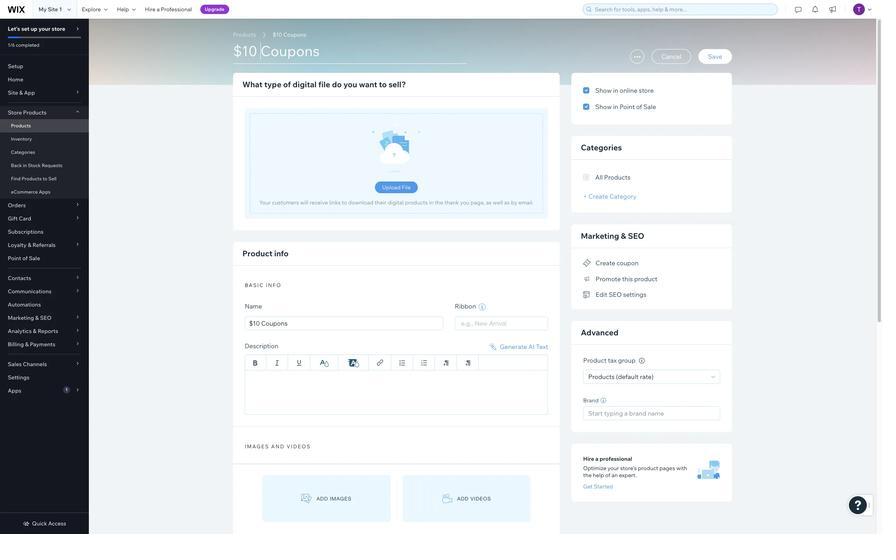 Task type: locate. For each thing, give the bounding box(es) containing it.
cancel button
[[652, 49, 691, 64]]

seo inside "popup button"
[[40, 315, 52, 322]]

& for site & app popup button
[[19, 89, 23, 96]]

0 horizontal spatial marketing & seo
[[8, 315, 52, 322]]

let's set up your store
[[8, 25, 65, 32]]

loyalty & referrals
[[8, 242, 56, 249]]

inventory link
[[0, 133, 89, 146]]

hire inside form
[[583, 456, 594, 463]]

1 vertical spatial the
[[583, 472, 592, 479]]

& for 'loyalty & referrals' popup button
[[28, 242, 31, 249]]

& inside "popup button"
[[35, 315, 39, 322]]

0 vertical spatial store
[[52, 25, 65, 32]]

2 vertical spatial seo
[[40, 315, 52, 322]]

create right +
[[589, 193, 608, 200]]

1 horizontal spatial sale
[[644, 103, 656, 111]]

products right store
[[23, 109, 46, 116]]

0 vertical spatial hire
[[145, 6, 155, 13]]

& for marketing & seo "popup button"
[[35, 315, 39, 322]]

with
[[677, 465, 687, 472]]

home
[[8, 76, 23, 83]]

& left the app
[[19, 89, 23, 96]]

0 horizontal spatial the
[[435, 199, 443, 206]]

seo settings image
[[583, 292, 591, 299]]

1 vertical spatial product
[[638, 465, 658, 472]]

1 horizontal spatial 1
[[66, 388, 68, 393]]

1 horizontal spatial apps
[[39, 189, 50, 195]]

sale inside form
[[644, 103, 656, 111]]

1 vertical spatial you
[[460, 199, 470, 206]]

& right loyalty
[[28, 242, 31, 249]]

1 horizontal spatial you
[[460, 199, 470, 206]]

1 vertical spatial to
[[43, 176, 47, 182]]

images and videos
[[245, 444, 311, 450]]

to left sell? in the left of the page
[[379, 80, 387, 89]]

show left online
[[595, 87, 612, 94]]

add right gallery icon
[[317, 496, 328, 502]]

analytics & reports button
[[0, 325, 89, 338]]

promote coupon image
[[583, 260, 591, 267]]

0 horizontal spatial digital
[[293, 80, 317, 89]]

marketing & seo up analytics & reports
[[8, 315, 52, 322]]

marketing & seo inside form
[[581, 231, 645, 241]]

of down loyalty & referrals
[[22, 255, 28, 262]]

setup link
[[0, 60, 89, 73]]

in for stock
[[23, 163, 27, 168]]

a inside form
[[596, 456, 599, 463]]

0 vertical spatial a
[[157, 6, 160, 13]]

in for online
[[613, 87, 618, 94]]

will
[[300, 199, 308, 206]]

show in online store
[[595, 87, 654, 94]]

0 vertical spatial your
[[39, 25, 50, 32]]

0 horizontal spatial store
[[52, 25, 65, 32]]

0 horizontal spatial site
[[8, 89, 18, 96]]

edit seo settings button
[[583, 289, 647, 300]]

0 horizontal spatial seo
[[40, 315, 52, 322]]

save button
[[698, 49, 732, 64]]

marketing & seo inside "popup button"
[[8, 315, 52, 322]]

billing & payments
[[8, 341, 55, 348]]

0 horizontal spatial 1
[[59, 6, 62, 13]]

& up the coupon
[[621, 231, 626, 241]]

generate ai text button
[[488, 342, 548, 352]]

0 horizontal spatial categories
[[11, 149, 35, 155]]

in left online
[[613, 87, 618, 94]]

0 horizontal spatial add
[[317, 496, 328, 502]]

add for add images
[[317, 496, 328, 502]]

ribbon
[[455, 303, 477, 310]]

0 vertical spatial site
[[48, 6, 58, 13]]

show for show in point of sale
[[595, 103, 612, 111]]

find
[[11, 176, 21, 182]]

as left the by
[[504, 199, 510, 206]]

back in stock requests
[[11, 163, 62, 168]]

1 vertical spatial marketing & seo
[[8, 315, 52, 322]]

what
[[243, 80, 263, 89]]

point down online
[[620, 103, 635, 111]]

2 horizontal spatial seo
[[628, 231, 645, 241]]

product inside optimize your store's product pages with the help of an expert.
[[638, 465, 658, 472]]

hire for hire a professional
[[145, 6, 155, 13]]

0 horizontal spatial point
[[8, 255, 21, 262]]

1 horizontal spatial add
[[457, 496, 469, 502]]

apps down 'settings'
[[8, 388, 21, 395]]

add images
[[317, 496, 352, 502]]

0 vertical spatial marketing & seo
[[581, 231, 645, 241]]

1 horizontal spatial hire
[[583, 456, 594, 463]]

0 vertical spatial sale
[[644, 103, 656, 111]]

add for add videos
[[457, 496, 469, 502]]

Add a product name text field
[[245, 317, 443, 331]]

0 vertical spatial to
[[379, 80, 387, 89]]

create up the promote
[[596, 259, 615, 267]]

seo right edit
[[609, 291, 622, 299]]

expert.
[[619, 472, 637, 479]]

1 horizontal spatial product
[[583, 357, 607, 365]]

sales
[[8, 361, 22, 368]]

0 vertical spatial apps
[[39, 189, 50, 195]]

hire up the optimize
[[583, 456, 594, 463]]

your right up
[[39, 25, 50, 32]]

a left professional
[[157, 6, 160, 13]]

1 vertical spatial point
[[8, 255, 21, 262]]

marketing & seo up create coupon button
[[581, 231, 645, 241]]

orders button
[[0, 199, 89, 212]]

0 vertical spatial 1
[[59, 6, 62, 13]]

gift card button
[[0, 212, 89, 225]]

+
[[583, 193, 587, 200]]

1 vertical spatial 1
[[66, 388, 68, 393]]

2 add from the left
[[457, 496, 469, 502]]

0 horizontal spatial apps
[[8, 388, 21, 395]]

form
[[89, 19, 882, 535]]

products link left the $10
[[229, 31, 260, 39]]

setup
[[8, 63, 23, 70]]

home link
[[0, 73, 89, 86]]

info right basic
[[266, 282, 281, 289]]

sale down show in online store
[[644, 103, 656, 111]]

your down professional
[[608, 465, 619, 472]]

1 horizontal spatial a
[[596, 456, 599, 463]]

0 horizontal spatial as
[[486, 199, 492, 206]]

& left the reports
[[33, 328, 36, 335]]

links
[[329, 199, 341, 206]]

1 inside sidebar element
[[66, 388, 68, 393]]

1 vertical spatial sale
[[29, 255, 40, 262]]

basic info
[[245, 282, 281, 289]]

1 vertical spatial digital
[[388, 199, 404, 206]]

sell
[[48, 176, 57, 182]]

gallery image
[[302, 494, 312, 504]]

1 vertical spatial your
[[608, 465, 619, 472]]

1 vertical spatial a
[[596, 456, 599, 463]]

to
[[379, 80, 387, 89], [43, 176, 47, 182], [342, 199, 347, 206]]

1 horizontal spatial the
[[583, 472, 592, 479]]

what type of digital file do you want to sell?
[[243, 80, 406, 89]]

store inside form
[[639, 87, 654, 94]]

0 horizontal spatial sale
[[29, 255, 40, 262]]

file
[[402, 184, 411, 191]]

brand
[[583, 397, 599, 404]]

& up analytics & reports
[[35, 315, 39, 322]]

sidebar element
[[0, 19, 89, 535]]

1 vertical spatial apps
[[8, 388, 21, 395]]

site down home
[[8, 89, 18, 96]]

point inside sidebar element
[[8, 255, 21, 262]]

in inside back in stock requests link
[[23, 163, 27, 168]]

0 vertical spatial products link
[[229, 31, 260, 39]]

1 vertical spatial show
[[595, 103, 612, 111]]

2 show from the top
[[595, 103, 612, 111]]

seo up the coupon
[[628, 231, 645, 241]]

1 vertical spatial site
[[8, 89, 18, 96]]

to right links
[[342, 199, 347, 206]]

digital left file at the left
[[293, 80, 317, 89]]

marketing up analytics
[[8, 315, 34, 322]]

show
[[595, 87, 612, 94], [595, 103, 612, 111]]

1 horizontal spatial store
[[639, 87, 654, 94]]

categories up all
[[581, 143, 622, 152]]

this
[[622, 275, 633, 283]]

& inside dropdown button
[[33, 328, 36, 335]]

product
[[634, 275, 658, 283], [638, 465, 658, 472]]

store inside sidebar element
[[52, 25, 65, 32]]

you left the page,
[[460, 199, 470, 206]]

0 vertical spatial create
[[589, 193, 608, 200]]

1 horizontal spatial point
[[620, 103, 635, 111]]

a for professional
[[596, 456, 599, 463]]

marketing & seo
[[581, 231, 645, 241], [8, 315, 52, 322]]

0 vertical spatial show
[[595, 87, 612, 94]]

product right 'this'
[[634, 275, 658, 283]]

you right do
[[344, 80, 357, 89]]

1 vertical spatial seo
[[609, 291, 622, 299]]

in
[[613, 87, 618, 94], [613, 103, 618, 111], [23, 163, 27, 168], [429, 199, 434, 206]]

add right videos icon at the bottom of the page
[[457, 496, 469, 502]]

digital right the their
[[388, 199, 404, 206]]

ai
[[529, 343, 535, 351]]

help
[[593, 472, 604, 479]]

point of sale link
[[0, 252, 89, 265]]

rate)
[[640, 373, 654, 381]]

0 vertical spatial digital
[[293, 80, 317, 89]]

sale down loyalty & referrals
[[29, 255, 40, 262]]

channels
[[23, 361, 47, 368]]

1 horizontal spatial your
[[608, 465, 619, 472]]

store
[[52, 25, 65, 32], [639, 87, 654, 94]]

product up basic
[[243, 249, 273, 258]]

0 vertical spatial seo
[[628, 231, 645, 241]]

upgrade
[[205, 6, 224, 12]]

0 vertical spatial marketing
[[581, 231, 619, 241]]

categories
[[581, 143, 622, 152], [11, 149, 35, 155]]

communications button
[[0, 285, 89, 298]]

0 horizontal spatial to
[[43, 176, 47, 182]]

in down show in online store
[[613, 103, 618, 111]]

0 horizontal spatial products link
[[0, 119, 89, 133]]

let's
[[8, 25, 20, 32]]

show down show in online store
[[595, 103, 612, 111]]

category
[[610, 193, 637, 200]]

sale inside sidebar element
[[29, 255, 40, 262]]

point down loyalty
[[8, 255, 21, 262]]

& inside dropdown button
[[25, 341, 29, 348]]

save
[[708, 53, 722, 60]]

store right online
[[639, 87, 654, 94]]

hire
[[145, 6, 155, 13], [583, 456, 594, 463]]

optimize
[[583, 465, 607, 472]]

show for show in online store
[[595, 87, 612, 94]]

set
[[21, 25, 29, 32]]

1 add from the left
[[317, 496, 328, 502]]

add
[[317, 496, 328, 502], [457, 496, 469, 502]]

product left the pages
[[638, 465, 658, 472]]

site & app
[[8, 89, 35, 96]]

Untitled Product text field
[[233, 42, 467, 64]]

product left the tax
[[583, 357, 607, 365]]

categories inside 'link'
[[11, 149, 35, 155]]

1 horizontal spatial seo
[[609, 291, 622, 299]]

info up basic info at the bottom of page
[[274, 249, 289, 258]]

advanced
[[581, 328, 619, 338]]

0 horizontal spatial a
[[157, 6, 160, 13]]

0 horizontal spatial you
[[344, 80, 357, 89]]

0 vertical spatial product
[[243, 249, 273, 258]]

0 horizontal spatial product
[[243, 249, 273, 258]]

info
[[274, 249, 289, 258], [266, 282, 281, 289]]

1 vertical spatial product
[[583, 357, 607, 365]]

you
[[344, 80, 357, 89], [460, 199, 470, 206]]

marketing up create coupon button
[[581, 231, 619, 241]]

by
[[511, 199, 517, 206]]

1 horizontal spatial categories
[[581, 143, 622, 152]]

type
[[264, 80, 282, 89]]

show in point of sale
[[595, 103, 656, 111]]

get started link
[[583, 483, 613, 490]]

1 horizontal spatial site
[[48, 6, 58, 13]]

1 vertical spatial store
[[639, 87, 654, 94]]

site right my
[[48, 6, 58, 13]]

store down my site 1
[[52, 25, 65, 32]]

1 show from the top
[[595, 87, 612, 94]]

1 down settings link
[[66, 388, 68, 393]]

your
[[259, 199, 271, 206]]

0 vertical spatial the
[[435, 199, 443, 206]]

0 horizontal spatial marketing
[[8, 315, 34, 322]]

1 horizontal spatial as
[[504, 199, 510, 206]]

find products to sell link
[[0, 172, 89, 186]]

1 right my
[[59, 6, 62, 13]]

communications
[[8, 288, 51, 295]]

the left the help
[[583, 472, 592, 479]]

0 horizontal spatial hire
[[145, 6, 155, 13]]

1 vertical spatial hire
[[583, 456, 594, 463]]

2 vertical spatial to
[[342, 199, 347, 206]]

as left "well"
[[486, 199, 492, 206]]

in right back
[[23, 163, 27, 168]]

generate ai text
[[500, 343, 548, 351]]

products link down store products
[[0, 119, 89, 133]]

the left "thank" on the top of the page
[[435, 199, 443, 206]]

1 vertical spatial marketing
[[8, 315, 34, 322]]

create coupon button
[[583, 258, 639, 269]]

1 vertical spatial info
[[266, 282, 281, 289]]

0 vertical spatial info
[[274, 249, 289, 258]]

to left sell
[[43, 176, 47, 182]]

1 horizontal spatial products link
[[229, 31, 260, 39]]

loyalty
[[8, 242, 27, 249]]

2 horizontal spatial to
[[379, 80, 387, 89]]

0 horizontal spatial your
[[39, 25, 50, 32]]

hire right help button
[[145, 6, 155, 13]]

analytics
[[8, 328, 32, 335]]

2 as from the left
[[504, 199, 510, 206]]

categories down inventory
[[11, 149, 35, 155]]

the
[[435, 199, 443, 206], [583, 472, 592, 479]]

referrals
[[33, 242, 56, 249]]

1 vertical spatial create
[[596, 259, 615, 267]]

of left an
[[605, 472, 611, 479]]

& right billing
[[25, 341, 29, 348]]

1 horizontal spatial marketing & seo
[[581, 231, 645, 241]]

0 vertical spatial product
[[634, 275, 658, 283]]

a up the optimize
[[596, 456, 599, 463]]

seo down the automations link
[[40, 315, 52, 322]]

apps down find products to sell link
[[39, 189, 50, 195]]



Task type: describe. For each thing, give the bounding box(es) containing it.
online
[[620, 87, 638, 94]]

edit seo settings
[[596, 291, 647, 299]]

reports
[[38, 328, 58, 335]]

subscriptions
[[8, 228, 43, 235]]

hire for hire a professional
[[583, 456, 594, 463]]

info tooltip image
[[639, 358, 645, 364]]

analytics & reports
[[8, 328, 58, 335]]

get started
[[583, 483, 613, 490]]

upload file
[[382, 184, 411, 191]]

0 vertical spatial you
[[344, 80, 357, 89]]

description
[[245, 342, 278, 350]]

settings
[[623, 291, 647, 299]]

1 vertical spatial products link
[[0, 119, 89, 133]]

Start typing a brand name field
[[586, 407, 718, 420]]

started
[[594, 483, 613, 490]]

automations link
[[0, 298, 89, 312]]

your inside sidebar element
[[39, 25, 50, 32]]

find products to sell
[[11, 176, 57, 182]]

& for billing & payments dropdown button
[[25, 341, 29, 348]]

& inside form
[[621, 231, 626, 241]]

videos
[[471, 496, 491, 502]]

file
[[318, 80, 330, 89]]

videos
[[287, 444, 311, 450]]

hire a professional link
[[140, 0, 197, 19]]

app
[[24, 89, 35, 96]]

do
[[332, 80, 342, 89]]

sales channels button
[[0, 358, 89, 371]]

Select box search field
[[461, 317, 542, 330]]

ecommerce apps
[[11, 189, 50, 195]]

well
[[493, 199, 503, 206]]

0 vertical spatial point
[[620, 103, 635, 111]]

settings
[[8, 374, 29, 381]]

sales channels
[[8, 361, 47, 368]]

product for product info
[[243, 249, 273, 258]]

form containing what type of digital file do you want to sell?
[[89, 19, 882, 535]]

the inside optimize your store's product pages with the help of an expert.
[[583, 472, 592, 479]]

thank
[[445, 199, 459, 206]]

info for product info
[[274, 249, 289, 258]]

professional
[[161, 6, 192, 13]]

gift card
[[8, 215, 31, 222]]

products left the $10
[[233, 31, 256, 38]]

professional
[[600, 456, 632, 463]]

want
[[359, 80, 377, 89]]

contacts button
[[0, 272, 89, 285]]

upload
[[382, 184, 401, 191]]

page,
[[471, 199, 485, 206]]

site inside popup button
[[8, 89, 18, 96]]

up
[[31, 25, 37, 32]]

false text field
[[245, 370, 548, 415]]

their
[[375, 199, 387, 206]]

of down online
[[636, 103, 642, 111]]

of right type in the top of the page
[[283, 80, 291, 89]]

help
[[117, 6, 129, 13]]

product tax group
[[583, 357, 637, 365]]

hire a professional
[[583, 456, 632, 463]]

payments
[[30, 341, 55, 348]]

products right all
[[604, 173, 631, 181]]

store
[[8, 109, 22, 116]]

orders
[[8, 202, 26, 209]]

1/6
[[8, 42, 15, 48]]

site & app button
[[0, 86, 89, 99]]

coupon
[[617, 259, 639, 267]]

categories inside form
[[581, 143, 622, 152]]

inventory
[[11, 136, 32, 142]]

my site 1
[[39, 6, 62, 13]]

completed
[[16, 42, 39, 48]]

quick access button
[[23, 520, 66, 528]]

promote this product button
[[583, 273, 658, 285]]

videos icon image
[[442, 494, 453, 504]]

products inside 'dropdown button'
[[23, 109, 46, 116]]

email.
[[519, 199, 534, 206]]

images
[[245, 444, 269, 450]]

contacts
[[8, 275, 31, 282]]

to inside sidebar element
[[43, 176, 47, 182]]

your inside optimize your store's product pages with the help of an expert.
[[608, 465, 619, 472]]

store products button
[[0, 106, 89, 119]]

promote image
[[583, 276, 591, 283]]

$10
[[273, 31, 282, 38]]

billing
[[8, 341, 24, 348]]

promote this product
[[596, 275, 658, 283]]

hire a professional
[[145, 6, 192, 13]]

store's
[[620, 465, 637, 472]]

add videos
[[457, 496, 491, 502]]

product inside button
[[634, 275, 658, 283]]

info for basic info
[[266, 282, 281, 289]]

coupons
[[283, 31, 306, 38]]

sell?
[[389, 80, 406, 89]]

of inside sidebar element
[[22, 255, 28, 262]]

Search for tools, apps, help & more... field
[[593, 4, 775, 15]]

ecommerce
[[11, 189, 38, 195]]

card
[[19, 215, 31, 222]]

stock
[[28, 163, 41, 168]]

download
[[348, 199, 374, 206]]

group
[[618, 357, 636, 365]]

products down product tax group on the bottom right of the page
[[588, 373, 615, 381]]

products up inventory
[[11, 123, 31, 129]]

customers
[[272, 199, 299, 206]]

receive
[[310, 199, 328, 206]]

products
[[405, 199, 428, 206]]

a for professional
[[157, 6, 160, 13]]

back
[[11, 163, 22, 168]]

back in stock requests link
[[0, 159, 89, 172]]

seo inside button
[[609, 291, 622, 299]]

cancel
[[662, 53, 681, 60]]

of inside optimize your store's product pages with the help of an expert.
[[605, 472, 611, 479]]

in for point
[[613, 103, 618, 111]]

product for product tax group
[[583, 357, 607, 365]]

+ create category button
[[583, 193, 637, 200]]

1 as from the left
[[486, 199, 492, 206]]

settings link
[[0, 371, 89, 384]]

& for analytics & reports dropdown button
[[33, 328, 36, 335]]

1 horizontal spatial digital
[[388, 199, 404, 206]]

and
[[271, 444, 285, 450]]

help button
[[112, 0, 140, 19]]

in right "products"
[[429, 199, 434, 206]]

an
[[612, 472, 618, 479]]

generate
[[500, 343, 527, 351]]

(default
[[616, 373, 639, 381]]

1 horizontal spatial marketing
[[581, 231, 619, 241]]

products up ecommerce apps
[[22, 176, 42, 182]]

$10 coupons
[[273, 31, 306, 38]]

create inside button
[[596, 259, 615, 267]]

marketing inside "popup button"
[[8, 315, 34, 322]]

+ create category
[[583, 193, 637, 200]]

1 horizontal spatial to
[[342, 199, 347, 206]]



Task type: vqa. For each thing, say whether or not it's contained in the screenshot.
Settings
yes



